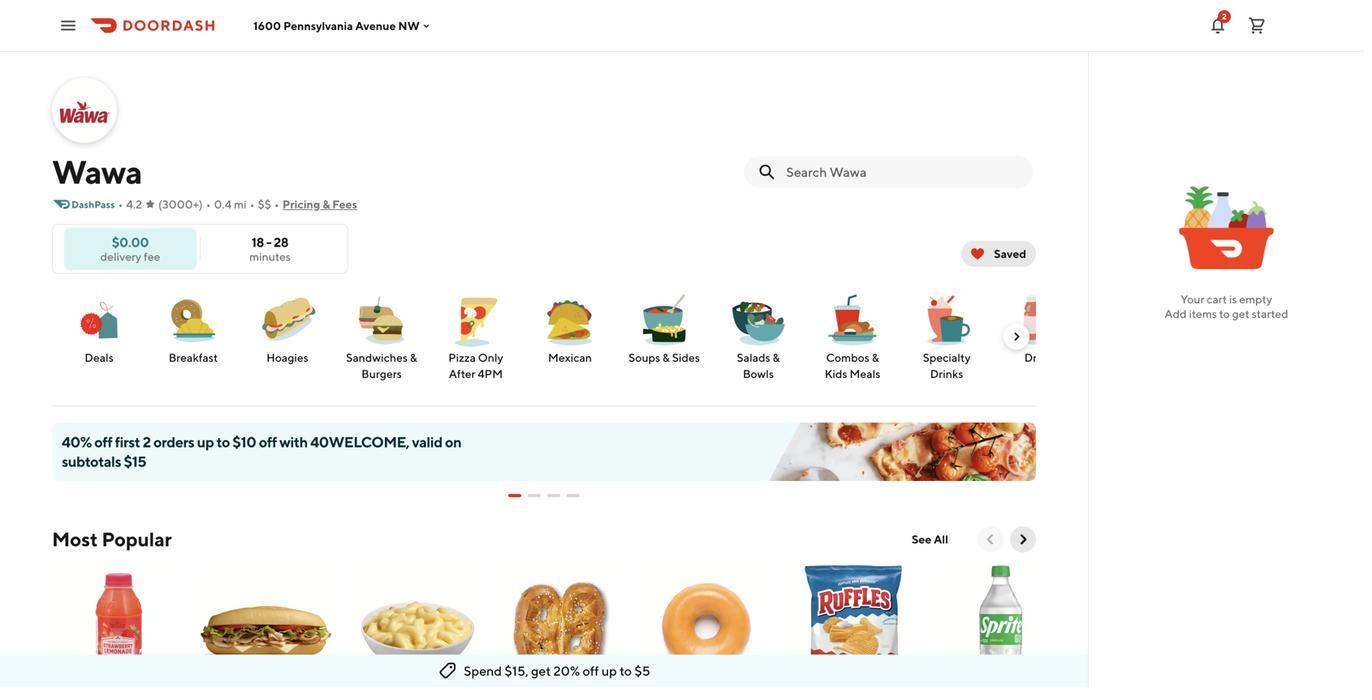 Task type: locate. For each thing, give the bounding box(es) containing it.
1 horizontal spatial up
[[602, 664, 617, 679]]

(3000+)
[[158, 198, 203, 211]]

& inside sandwiches & burgers
[[410, 351, 417, 365]]

delivery
[[100, 250, 141, 263]]

40% off first 2 orders up to $10 off with 40welcome, valid on subtotals $15
[[62, 434, 461, 471]]

soft pretzel (2 ct) image
[[493, 566, 627, 688]]

with
[[279, 434, 308, 451]]

specialty drinks image
[[918, 292, 976, 350]]

valid
[[412, 434, 442, 451]]

add down your
[[1165, 307, 1187, 321]]

&
[[323, 198, 330, 211], [410, 351, 417, 365], [663, 351, 670, 365], [773, 351, 780, 365], [872, 351, 879, 365]]

sandwiches & burgers image
[[352, 292, 411, 350]]

3 • from the left
[[250, 198, 255, 211]]

• left 0.4
[[206, 198, 211, 211]]

1 horizontal spatial to
[[620, 664, 632, 679]]

add
[[1165, 307, 1187, 321], [444, 664, 467, 677]]

$0.00
[[112, 235, 149, 250]]

saved
[[994, 247, 1026, 261]]

sandwiches
[[346, 351, 408, 365]]

to down cart
[[1219, 307, 1230, 321]]

pizza
[[448, 351, 476, 365]]

1 horizontal spatial get
[[1232, 307, 1250, 321]]

1 vertical spatial 2
[[143, 434, 151, 451]]

subtotals
[[62, 453, 121, 471]]

40%
[[62, 434, 92, 451]]

next image
[[1010, 330, 1023, 343]]

$0.00 delivery fee
[[100, 235, 160, 263]]

0 horizontal spatial drinks
[[930, 367, 963, 381]]

salads & bowls image
[[729, 292, 788, 350]]

wawa lemonade strawberry bottle (16 oz) image
[[52, 566, 186, 688]]

get inside your cart is empty add items to get started
[[1232, 307, 1250, 321]]

2
[[1222, 12, 1227, 21], [143, 434, 151, 451]]

0 vertical spatial to
[[1219, 307, 1230, 321]]

$15
[[124, 453, 146, 471]]

0 horizontal spatial off
[[94, 434, 112, 451]]

off right $10
[[259, 434, 277, 451]]

0 vertical spatial 2
[[1222, 12, 1227, 21]]

mac & cheese image
[[346, 566, 480, 688]]

meals
[[850, 367, 880, 381]]

combos & kids meals
[[825, 351, 880, 381]]

to for $5
[[620, 664, 632, 679]]

wawa image
[[54, 80, 115, 141]]

$10
[[232, 434, 256, 451]]

popular
[[102, 528, 172, 551]]

0 items, open order cart image
[[1247, 16, 1267, 35]]

to
[[1219, 307, 1230, 321], [216, 434, 230, 451], [620, 664, 632, 679]]

$15,
[[505, 664, 529, 679]]

-
[[266, 235, 271, 250]]

& inside salads & bowls
[[773, 351, 780, 365]]

pricing
[[283, 198, 320, 211]]

2 vertical spatial to
[[620, 664, 632, 679]]

off up "subtotals"
[[94, 434, 112, 451]]

soups & sides link
[[624, 291, 705, 367]]

add button
[[435, 658, 477, 684], [435, 658, 477, 684]]

off
[[94, 434, 112, 451], [259, 434, 277, 451], [583, 664, 599, 679]]

see all link
[[902, 527, 958, 553]]

add left "$15,"
[[444, 664, 467, 677]]

your
[[1181, 293, 1204, 306]]

up right orders
[[197, 434, 214, 451]]

to inside your cart is empty add items to get started
[[1219, 307, 1230, 321]]

get
[[1232, 307, 1250, 321], [531, 664, 551, 679]]

pizza only after 4pm
[[448, 351, 503, 381]]

first
[[115, 434, 140, 451]]

0 horizontal spatial up
[[197, 434, 214, 451]]

0 horizontal spatial get
[[531, 664, 551, 679]]

drinks down drinks image
[[1024, 351, 1057, 365]]

• left the 4.2
[[118, 198, 123, 211]]

1 vertical spatial drinks
[[930, 367, 963, 381]]

pricing & fees button
[[283, 192, 357, 218]]

drinks down "specialty"
[[930, 367, 963, 381]]

to left $10
[[216, 434, 230, 451]]

& up meals
[[872, 351, 879, 365]]

1 horizontal spatial add
[[1165, 307, 1187, 321]]

get right "$15,"
[[531, 664, 551, 679]]

2 left 0 items, open order cart image
[[1222, 12, 1227, 21]]

1 vertical spatial get
[[531, 664, 551, 679]]

1 vertical spatial to
[[216, 434, 230, 451]]

fee
[[144, 250, 160, 263]]

salads & bowls link
[[718, 291, 799, 383]]

pizza only after 4pm link
[[435, 291, 516, 383]]

& left sides
[[663, 351, 670, 365]]

specialty
[[923, 351, 971, 365]]

0 vertical spatial get
[[1232, 307, 1250, 321]]

open menu image
[[58, 16, 78, 35]]

• right mi
[[250, 198, 255, 211]]

0 horizontal spatial add
[[444, 664, 467, 677]]

ruffles ridges cheddar & sour cream potato chips (2.5 oz) image
[[787, 566, 921, 688]]

see all
[[912, 533, 948, 546]]

1600 pennsylvania avenue nw
[[253, 19, 420, 32]]

1 vertical spatial up
[[602, 664, 617, 679]]

glazed donut image
[[640, 566, 774, 688]]

nw
[[398, 19, 420, 32]]

soups & sides
[[629, 351, 700, 365]]

& inside combos & kids meals
[[872, 351, 879, 365]]

your cart is empty add items to get started
[[1165, 293, 1288, 321]]

4 • from the left
[[274, 198, 279, 211]]

burgers
[[361, 367, 402, 381]]

•
[[118, 198, 123, 211], [206, 198, 211, 211], [250, 198, 255, 211], [274, 198, 279, 211]]

0 vertical spatial up
[[197, 434, 214, 451]]

items
[[1189, 307, 1217, 321]]

& right sandwiches
[[410, 351, 417, 365]]

started
[[1252, 307, 1288, 321]]

combos & kids meals image
[[823, 292, 882, 350]]

• right '$$'
[[274, 198, 279, 211]]

sandwiches & burgers link
[[341, 291, 422, 383]]

drinks link
[[1000, 291, 1082, 367]]

kids
[[825, 367, 847, 381]]

to left $5
[[620, 664, 632, 679]]

soups & sides image
[[635, 292, 693, 350]]

off right 20%
[[583, 664, 599, 679]]

0 horizontal spatial 2
[[143, 434, 151, 451]]

spend
[[464, 664, 502, 679]]

up left $5
[[602, 664, 617, 679]]

& right the salads
[[773, 351, 780, 365]]

2 horizontal spatial to
[[1219, 307, 1230, 321]]

up
[[197, 434, 214, 451], [602, 664, 617, 679]]

breakfast link
[[153, 291, 234, 367]]

on
[[445, 434, 461, 451]]

up inside '40% off first 2 orders up to $10 off with 40welcome, valid on subtotals $15'
[[197, 434, 214, 451]]

drinks
[[1024, 351, 1057, 365], [930, 367, 963, 381]]

specialty drinks link
[[906, 291, 987, 383]]

1 horizontal spatial drinks
[[1024, 351, 1057, 365]]

to inside '40% off first 2 orders up to $10 off with 40welcome, valid on subtotals $15'
[[216, 434, 230, 451]]

bowls
[[743, 367, 774, 381]]

0 vertical spatial add
[[1165, 307, 1187, 321]]

drinks image
[[1012, 292, 1070, 350]]

0 horizontal spatial to
[[216, 434, 230, 451]]

2 right first
[[143, 434, 151, 451]]

get down the is
[[1232, 307, 1250, 321]]



Task type: vqa. For each thing, say whether or not it's contained in the screenshot.
this
no



Task type: describe. For each thing, give the bounding box(es) containing it.
1 • from the left
[[118, 198, 123, 211]]

up for orders
[[197, 434, 214, 451]]

previous button of carousel image
[[983, 532, 999, 548]]

deals image
[[70, 292, 128, 350]]

dashpass
[[71, 199, 115, 210]]

18 - 28 minutes
[[249, 235, 291, 263]]

$$
[[258, 198, 271, 211]]

18
[[252, 235, 264, 250]]

salads
[[737, 351, 770, 365]]

see
[[912, 533, 932, 546]]

notification bell image
[[1208, 16, 1228, 35]]

sandwiches & burgers
[[346, 351, 417, 381]]

& for soups & sides
[[663, 351, 670, 365]]

& left fees
[[323, 198, 330, 211]]

mexican image
[[541, 292, 599, 350]]

after
[[449, 367, 475, 381]]

combos
[[826, 351, 870, 365]]

most
[[52, 528, 98, 551]]

next button of carousel image
[[1015, 532, 1031, 548]]

is
[[1229, 293, 1237, 306]]

• 0.4 mi • $$ • pricing & fees
[[206, 198, 357, 211]]

28
[[274, 235, 288, 250]]

1600
[[253, 19, 281, 32]]

0.4
[[214, 198, 232, 211]]

most popular link
[[52, 527, 172, 553]]

& for sandwiches & burgers
[[410, 351, 417, 365]]

2 horizontal spatial off
[[583, 664, 599, 679]]

pennsylvania
[[283, 19, 353, 32]]

up for off
[[602, 664, 617, 679]]

1 horizontal spatial off
[[259, 434, 277, 451]]

sides
[[672, 351, 700, 365]]

empty
[[1239, 293, 1272, 306]]

40welcome,
[[310, 434, 409, 451]]

breakfast
[[169, 351, 218, 365]]

pizza only after 4pm image
[[447, 292, 505, 350]]

deals
[[85, 351, 114, 365]]

breakfast image
[[164, 292, 222, 350]]

spend $15, get 20% off up to $5
[[464, 664, 650, 679]]

combos & kids meals link
[[812, 291, 893, 383]]

to for get
[[1219, 307, 1230, 321]]

salads & bowls
[[737, 351, 780, 381]]

most popular
[[52, 528, 172, 551]]

avenue
[[355, 19, 396, 32]]

soups
[[629, 351, 660, 365]]

4pm
[[478, 367, 503, 381]]

all
[[934, 533, 948, 546]]

drinks inside 'specialty drinks'
[[930, 367, 963, 381]]

sprite lemon-lime soda bottle (20 oz) image
[[934, 566, 1068, 688]]

0 vertical spatial drinks
[[1024, 351, 1057, 365]]

1600 pennsylvania avenue nw button
[[253, 19, 433, 32]]

to for $10
[[216, 434, 230, 451]]

cart
[[1207, 293, 1227, 306]]

Search Wawa search field
[[786, 163, 1020, 181]]

4.2
[[126, 198, 142, 211]]

$5
[[634, 664, 650, 679]]

orders
[[153, 434, 194, 451]]

mi
[[234, 198, 247, 211]]

2 inside '40% off first 2 orders up to $10 off with 40welcome, valid on subtotals $15'
[[143, 434, 151, 451]]

specialty drinks
[[923, 351, 971, 381]]

2 • from the left
[[206, 198, 211, 211]]

wawa
[[52, 153, 142, 191]]

mexican link
[[529, 291, 611, 367]]

minutes
[[249, 250, 291, 263]]

& for salads & bowls
[[773, 351, 780, 365]]

hoagies
[[266, 351, 308, 365]]

oven roasted turkey hoagie image
[[199, 566, 333, 688]]

hoagies image
[[258, 292, 317, 350]]

1 vertical spatial add
[[444, 664, 467, 677]]

hoagies link
[[247, 291, 328, 367]]

add inside your cart is empty add items to get started
[[1165, 307, 1187, 321]]

fees
[[332, 198, 357, 211]]

& for combos & kids meals
[[872, 351, 879, 365]]

mexican
[[548, 351, 592, 365]]

only
[[478, 351, 503, 365]]

1 horizontal spatial 2
[[1222, 12, 1227, 21]]

deals link
[[58, 291, 140, 367]]

20%
[[553, 664, 580, 679]]

saved button
[[962, 241, 1036, 267]]



